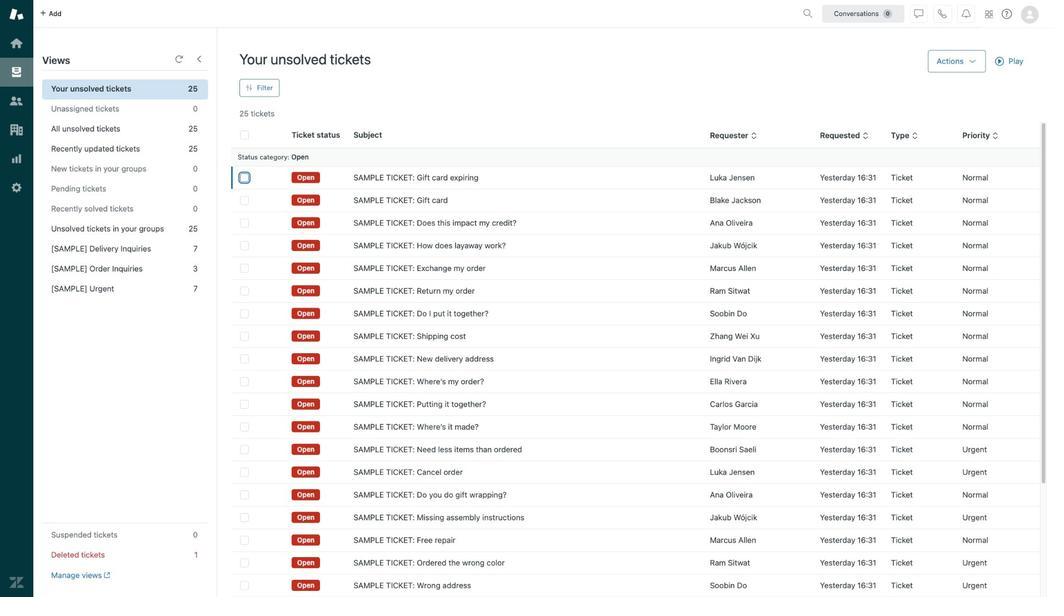 Task type: locate. For each thing, give the bounding box(es) containing it.
row
[[231, 166, 1040, 189], [231, 189, 1040, 212], [231, 212, 1040, 234], [231, 234, 1040, 257], [231, 257, 1040, 280], [231, 280, 1040, 302], [231, 302, 1040, 325], [231, 325, 1040, 348], [231, 348, 1040, 370], [231, 370, 1040, 393], [231, 393, 1040, 416], [231, 416, 1040, 438], [231, 438, 1040, 461], [231, 461, 1040, 484], [231, 484, 1040, 507], [231, 507, 1040, 529], [231, 529, 1040, 552], [231, 552, 1040, 575], [231, 575, 1040, 597], [231, 597, 1040, 597]]

zendesk image
[[9, 576, 24, 590]]

opens in a new tab image
[[102, 572, 111, 579]]

3 row from the top
[[231, 212, 1040, 234]]

9 row from the top
[[231, 348, 1040, 370]]

reporting image
[[9, 152, 24, 166]]

6 row from the top
[[231, 280, 1040, 302]]

get help image
[[1002, 9, 1012, 19]]

16 row from the top
[[231, 507, 1040, 529]]

customers image
[[9, 94, 24, 108]]

5 row from the top
[[231, 257, 1040, 280]]

8 row from the top
[[231, 325, 1040, 348]]

13 row from the top
[[231, 438, 1040, 461]]

organizations image
[[9, 123, 24, 137]]

button displays agent's chat status as invisible. image
[[915, 9, 923, 18]]

17 row from the top
[[231, 529, 1040, 552]]

19 row from the top
[[231, 575, 1040, 597]]

4 row from the top
[[231, 234, 1040, 257]]

views image
[[9, 65, 24, 79]]



Task type: describe. For each thing, give the bounding box(es) containing it.
get started image
[[9, 36, 24, 51]]

15 row from the top
[[231, 484, 1040, 507]]

admin image
[[9, 181, 24, 195]]

14 row from the top
[[231, 461, 1040, 484]]

1 row from the top
[[231, 166, 1040, 189]]

main element
[[0, 0, 33, 597]]

18 row from the top
[[231, 552, 1040, 575]]

zendesk products image
[[985, 11, 993, 18]]

11 row from the top
[[231, 393, 1040, 416]]

zendesk support image
[[9, 7, 24, 22]]

2 row from the top
[[231, 189, 1040, 212]]

notifications image
[[962, 9, 971, 18]]

20 row from the top
[[231, 597, 1040, 597]]

7 row from the top
[[231, 302, 1040, 325]]

refresh views pane image
[[175, 54, 183, 63]]

10 row from the top
[[231, 370, 1040, 393]]

hide panel views image
[[195, 54, 203, 63]]

12 row from the top
[[231, 416, 1040, 438]]



Task type: vqa. For each thing, say whether or not it's contained in the screenshot.
the Video Thumbnail
no



